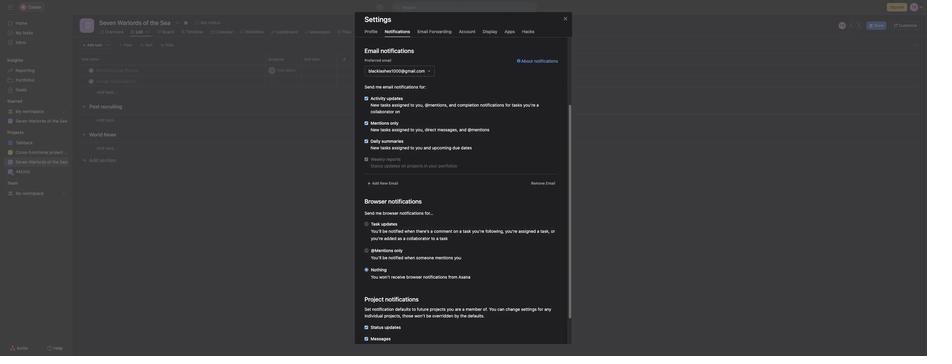 Task type: locate. For each thing, give the bounding box(es) containing it.
1 vertical spatial you
[[489, 307, 497, 313]]

1 you, from the top
[[416, 103, 424, 108]]

1 vertical spatial my workspace link
[[4, 189, 69, 199]]

upcoming
[[432, 146, 452, 151]]

preferred email
[[365, 58, 392, 63]]

collaborator inside activity updates new tasks assigned to you, @mentions, and completion notifications for tasks you're a collaborator on
[[371, 109, 394, 114]]

add task… down assign hq locations text field
[[97, 90, 117, 95]]

you inside nothing you won't receive browser notifications from asana
[[371, 275, 378, 280]]

Status updates checkbox
[[365, 326, 368, 330]]

my workspace link inside teams element
[[4, 189, 69, 199]]

of down cross-functional project plan at the left of the page
[[47, 160, 51, 165]]

settings
[[365, 15, 392, 24]]

the right by
[[461, 314, 467, 319]]

seven down 'cross-'
[[16, 160, 28, 165]]

for inside activity updates new tasks assigned to you, @mentions, and completion notifications for tasks you're a collaborator on
[[506, 103, 511, 108]]

0 vertical spatial tb
[[841, 23, 845, 28]]

receive
[[391, 275, 406, 280]]

0 vertical spatial my workspace
[[16, 109, 44, 114]]

row containing task name
[[72, 54, 928, 65]]

1 horizontal spatial you
[[489, 307, 497, 313]]

1 add task… row from the top
[[72, 87, 928, 98]]

project
[[49, 150, 63, 155]]

0 vertical spatial collaborator
[[371, 109, 394, 114]]

list link
[[131, 29, 143, 35]]

on inside task updates you'll be notified when there's a comment on a task you're following, you're assigned a task, or you're added as a collaborator to a task
[[454, 229, 459, 234]]

for left any
[[538, 307, 544, 313]]

sea inside projects element
[[60, 160, 67, 165]]

2 vertical spatial you
[[447, 307, 454, 313]]

new inside button
[[380, 182, 388, 186]]

task right comment
[[463, 229, 471, 234]]

seven warlords of the sea for second seven warlords of the sea link from the top
[[16, 160, 67, 165]]

0 vertical spatial send
[[365, 85, 375, 90]]

on right comment
[[454, 229, 459, 234]]

0 vertical spatial warlords
[[29, 119, 46, 124]]

0 vertical spatial my workspace link
[[4, 107, 69, 117]]

seven warlords of the sea link up talkback link on the top
[[4, 117, 69, 126]]

seven warlords of the sea down cross-functional project plan at the left of the page
[[16, 160, 67, 165]]

tasks inside daily summaries new tasks assigned to you and upcoming due dates
[[381, 146, 391, 151]]

assigned left task,
[[519, 229, 536, 234]]

and inside daily summaries new tasks assigned to you and upcoming due dates
[[424, 146, 431, 151]]

dashboard link
[[271, 29, 298, 35]]

talkback link
[[4, 138, 69, 148]]

preferred
[[365, 58, 381, 63]]

0 vertical spatial and
[[449, 103, 457, 108]]

only inside mentions only new tasks assigned to you, direct messages, and @mentions
[[390, 121, 399, 126]]

you're left following,
[[473, 229, 485, 234]]

completed image inside assign hq locations cell
[[88, 78, 95, 85]]

0 vertical spatial notified
[[389, 229, 404, 234]]

2 horizontal spatial and
[[460, 127, 467, 133]]

a right you're
[[537, 103, 539, 108]]

2 sea from the top
[[60, 160, 67, 165]]

1 vertical spatial send
[[365, 211, 375, 216]]

portfolios
[[16, 78, 34, 83]]

2 status from the top
[[371, 326, 384, 331]]

projects for future
[[430, 307, 446, 313]]

1 vertical spatial tb
[[270, 68, 274, 73]]

status right status updates checkbox
[[371, 326, 384, 331]]

1 vertical spatial task
[[463, 229, 471, 234]]

my workspace link down goals link
[[4, 107, 69, 117]]

assigned down send me email notifications for:
[[392, 103, 410, 108]]

add task… button up the section
[[97, 145, 117, 152]]

warlords down cross-functional project plan link
[[29, 160, 46, 165]]

files link
[[337, 29, 352, 35]]

0 vertical spatial projects
[[407, 164, 423, 169]]

0 vertical spatial you
[[416, 146, 423, 151]]

1 vertical spatial you,
[[416, 127, 424, 133]]

1 vertical spatial status
[[371, 326, 384, 331]]

to inside activity updates new tasks assigned to you, @mentions, and completion notifications for tasks you're a collaborator on
[[411, 103, 415, 108]]

email up activity
[[383, 85, 393, 90]]

due
[[453, 146, 460, 151]]

0 vertical spatial workspace
[[23, 109, 44, 114]]

add up add section button
[[97, 146, 104, 151]]

be inside @mentions only you'll be notified when someone mentions you
[[383, 256, 388, 261]]

remove from starred image
[[184, 20, 188, 25]]

assigned down summaries
[[392, 146, 410, 151]]

add task… row
[[72, 87, 928, 98], [72, 114, 928, 126], [72, 143, 928, 154]]

my workspace link down amjad link
[[4, 189, 69, 199]]

1 vertical spatial notified
[[389, 256, 404, 261]]

task inside task updates you'll be notified when there's a comment on a task you're following, you're assigned a task, or you're added as a collaborator to a task
[[371, 222, 380, 227]]

workspace inside starred element
[[23, 109, 44, 114]]

add task… row for post recruiting
[[72, 114, 928, 126]]

1 my workspace from the top
[[16, 109, 44, 114]]

my for my workspace link inside the starred element
[[16, 109, 22, 114]]

status down weekly
[[371, 164, 383, 169]]

on down send me email notifications for:
[[395, 109, 400, 114]]

0 vertical spatial task…
[[106, 90, 117, 95]]

1 notified from the top
[[389, 229, 404, 234]]

1 vertical spatial task
[[371, 222, 380, 227]]

1 horizontal spatial tb
[[841, 23, 845, 28]]

asana
[[459, 275, 471, 280]]

global element
[[0, 15, 72, 51]]

seven warlords of the sea inside starred element
[[16, 119, 67, 124]]

updates down projects,
[[385, 326, 401, 331]]

and left completion
[[449, 103, 457, 108]]

email up browser notifications
[[389, 182, 398, 186]]

assigned inside task updates you'll be notified when there's a comment on a task you're following, you're assigned a task, or you're added as a collaborator to a task
[[519, 229, 536, 234]]

2 me from the top
[[376, 211, 382, 216]]

1 my workspace link from the top
[[4, 107, 69, 117]]

3 add task… button from the top
[[97, 145, 117, 152]]

completed image up completed checkbox
[[88, 67, 95, 74]]

add inside header untitled section tree grid
[[97, 90, 104, 95]]

0 horizontal spatial tb
[[270, 68, 274, 73]]

1 vertical spatial my
[[16, 109, 22, 114]]

only inside @mentions only you'll be notified when someone mentions you
[[395, 249, 403, 254]]

to left @mentions,
[[411, 103, 415, 108]]

list image
[[83, 22, 91, 29]]

3 add task… row from the top
[[72, 143, 928, 154]]

send up you'll
[[365, 211, 375, 216]]

2 add task… from the top
[[97, 118, 117, 123]]

2 warlords from the top
[[29, 160, 46, 165]]

0 horizontal spatial for
[[506, 103, 511, 108]]

assigned
[[392, 103, 410, 108], [392, 127, 410, 133], [392, 146, 410, 151], [519, 229, 536, 234]]

0 vertical spatial add task…
[[97, 90, 117, 95]]

add task… for news
[[97, 146, 117, 151]]

1 seven from the top
[[16, 119, 28, 124]]

you're down you'll
[[371, 236, 383, 242]]

my workspace inside starred element
[[16, 109, 44, 114]]

email
[[418, 29, 428, 34], [389, 182, 398, 186], [546, 182, 556, 186]]

2 vertical spatial the
[[461, 314, 467, 319]]

0 vertical spatial seven warlords of the sea link
[[4, 117, 69, 126]]

you're right following,
[[506, 229, 518, 234]]

of inside projects element
[[47, 160, 51, 165]]

1 task… from the top
[[106, 90, 117, 95]]

black
[[286, 68, 296, 73]]

messages down status updates
[[371, 337, 391, 342]]

2 horizontal spatial on
[[454, 229, 459, 234]]

to up weekly reports status updates on projects in your portfolios
[[411, 146, 415, 151]]

my workspace down team on the bottom
[[16, 191, 44, 196]]

workspace
[[23, 109, 44, 114], [23, 191, 44, 196]]

1 vertical spatial be
[[383, 256, 388, 261]]

assignee
[[269, 57, 284, 62]]

me up activity
[[376, 85, 382, 90]]

dates
[[461, 146, 472, 151]]

1 vertical spatial my workspace
[[16, 191, 44, 196]]

task… down assign hq locations text field
[[106, 90, 117, 95]]

following,
[[486, 229, 504, 234]]

1 horizontal spatial on
[[401, 164, 406, 169]]

to inside mentions only new tasks assigned to you, direct messages, and @mentions
[[411, 127, 415, 133]]

2 vertical spatial add task… button
[[97, 145, 117, 152]]

workspace for my workspace link within the teams element
[[23, 191, 44, 196]]

1 vertical spatial when
[[405, 256, 415, 261]]

1 vertical spatial for
[[538, 307, 544, 313]]

weekly reports status updates on projects in your portfolios
[[371, 157, 457, 169]]

you inside @mentions only you'll be notified when someone mentions you
[[455, 256, 462, 261]]

new inside mentions only new tasks assigned to you, direct messages, and @mentions
[[371, 127, 380, 133]]

add task… inside header untitled section tree grid
[[97, 90, 117, 95]]

0 vertical spatial me
[[376, 85, 382, 90]]

0 vertical spatial the
[[52, 119, 59, 124]]

to inside daily summaries new tasks assigned to you and upcoming due dates
[[411, 146, 415, 151]]

the
[[52, 119, 59, 124], [52, 160, 59, 165], [461, 314, 467, 319]]

tb inside button
[[841, 23, 845, 28]]

to up won't
[[412, 307, 416, 313]]

to down comment
[[432, 236, 435, 242]]

collaborator
[[371, 109, 394, 114], [407, 236, 430, 242]]

1 when from the top
[[405, 229, 415, 234]]

tasks inside 'link'
[[23, 30, 33, 35]]

you, for @mentions,
[[416, 103, 424, 108]]

2 vertical spatial my
[[16, 191, 22, 196]]

the for second seven warlords of the sea link from the top
[[52, 160, 59, 165]]

to inside task updates you'll be notified when there's a comment on a task you're following, you're assigned a task, or you're added as a collaborator to a task
[[432, 236, 435, 242]]

add task… button down assign hq locations text field
[[97, 89, 117, 96]]

0 horizontal spatial messages
[[310, 29, 330, 34]]

3 add task… from the top
[[97, 146, 117, 151]]

cross-functional project plan
[[16, 150, 72, 155]]

1 vertical spatial sea
[[60, 160, 67, 165]]

amjad
[[16, 169, 30, 175]]

2 my workspace from the top
[[16, 191, 44, 196]]

and inside mentions only new tasks assigned to you, direct messages, and @mentions
[[460, 127, 467, 133]]

and inside activity updates new tasks assigned to you, @mentions, and completion notifications for tasks you're a collaborator on
[[449, 103, 457, 108]]

projects up overridden
[[430, 307, 446, 313]]

hacks button
[[523, 29, 535, 37]]

1 seven warlords of the sea link from the top
[[4, 117, 69, 126]]

remove
[[531, 182, 545, 186]]

None checkbox
[[365, 122, 368, 125]]

task up you'll
[[371, 222, 380, 227]]

task updates you'll be notified when there's a comment on a task you're following, you're assigned a task, or you're added as a collaborator to a task
[[371, 222, 555, 242]]

2 vertical spatial task
[[440, 236, 448, 242]]

1 vertical spatial and
[[460, 127, 467, 133]]

messages link
[[305, 29, 330, 35]]

send up activity
[[365, 85, 375, 90]]

updates inside weekly reports status updates on projects in your portfolios
[[385, 164, 400, 169]]

profile
[[365, 29, 378, 34]]

header untitled section tree grid
[[72, 65, 928, 98]]

email inside button
[[389, 182, 398, 186]]

0 vertical spatial completed image
[[88, 67, 95, 74]]

you'll
[[371, 256, 382, 261]]

my inside my tasks 'link'
[[16, 30, 22, 35]]

list
[[136, 29, 143, 34]]

notifications left from
[[424, 275, 448, 280]]

1 status from the top
[[371, 164, 383, 169]]

amjad link
[[4, 167, 69, 177]]

sea for seven warlords of the sea link in starred element
[[60, 119, 67, 124]]

messages inside 'messages' "link"
[[310, 29, 330, 34]]

send for send me browser notifications for…
[[365, 211, 375, 216]]

0 horizontal spatial task
[[81, 57, 89, 62]]

completed image inside 'recruiting top pirates' cell
[[88, 67, 95, 74]]

3 task… from the top
[[106, 146, 117, 151]]

2 task… from the top
[[106, 118, 117, 123]]

of for seven warlords of the sea link in starred element
[[47, 119, 51, 124]]

tasks
[[23, 30, 33, 35], [381, 103, 391, 108], [512, 103, 523, 108], [381, 127, 391, 133], [381, 146, 391, 151]]

the inside "set notification defaults to future projects you are a member of. you can change settings for any individual projects, those won't be overridden by the defaults."
[[461, 314, 467, 319]]

post
[[89, 104, 99, 110]]

reporting
[[16, 68, 35, 73]]

updates down send me browser notifications for…
[[381, 222, 398, 227]]

2 send from the top
[[365, 211, 375, 216]]

be for you'll
[[383, 229, 388, 234]]

add task… up the section
[[97, 146, 117, 151]]

you
[[416, 146, 423, 151], [455, 256, 462, 261], [447, 307, 454, 313]]

send for send me email notifications for:
[[365, 85, 375, 90]]

to
[[411, 103, 415, 108], [411, 127, 415, 133], [411, 146, 415, 151], [432, 236, 435, 242], [412, 307, 416, 313]]

1 vertical spatial collaborator
[[407, 236, 430, 242]]

0 horizontal spatial collaborator
[[371, 109, 394, 114]]

my up inbox
[[16, 30, 22, 35]]

seven warlords of the sea link down functional
[[4, 158, 69, 167]]

assigned inside mentions only new tasks assigned to you, direct messages, and @mentions
[[392, 127, 410, 133]]

you, inside activity updates new tasks assigned to you, @mentions, and completion notifications for tasks you're a collaborator on
[[416, 103, 424, 108]]

add task button
[[80, 41, 105, 50]]

when inside @mentions only you'll be notified when someone mentions you
[[405, 256, 415, 261]]

warlords inside projects element
[[29, 160, 46, 165]]

tasks for daily summaries new tasks assigned to you and upcoming due dates
[[381, 146, 391, 151]]

1 of from the top
[[47, 119, 51, 124]]

task…
[[106, 90, 117, 95], [106, 118, 117, 123], [106, 146, 117, 151]]

1 horizontal spatial you're
[[473, 229, 485, 234]]

0 vertical spatial messages
[[310, 29, 330, 34]]

1 vertical spatial the
[[52, 160, 59, 165]]

email left forwarding
[[418, 29, 428, 34]]

new inside daily summaries new tasks assigned to you and upcoming due dates
[[371, 146, 380, 151]]

1 workspace from the top
[[23, 109, 44, 114]]

new down daily
[[371, 146, 380, 151]]

1 horizontal spatial browser
[[407, 275, 422, 280]]

for inside "set notification defaults to future projects you are a member of. you can change settings for any individual projects, those won't be overridden by the defaults."
[[538, 307, 544, 313]]

new for new tasks assigned to you and upcoming due dates
[[371, 146, 380, 151]]

completed image
[[88, 67, 95, 74], [88, 78, 95, 85]]

1 vertical spatial on
[[401, 164, 406, 169]]

updates
[[387, 96, 403, 101], [385, 164, 400, 169], [381, 222, 398, 227], [385, 326, 401, 331]]

assigned inside activity updates new tasks assigned to you, @mentions, and completion notifications for tasks you're a collaborator on
[[392, 103, 410, 108]]

recruiting
[[101, 104, 122, 110]]

and right messages,
[[460, 127, 467, 133]]

display
[[483, 29, 498, 34]]

2 horizontal spatial email
[[546, 182, 556, 186]]

new down mentions
[[371, 127, 380, 133]]

tasks down summaries
[[381, 146, 391, 151]]

2 seven warlords of the sea link from the top
[[4, 158, 69, 167]]

sea inside starred element
[[60, 119, 67, 124]]

0 horizontal spatial email
[[389, 182, 398, 186]]

row
[[72, 54, 928, 65], [80, 65, 921, 65], [72, 65, 928, 76], [72, 76, 928, 87]]

my down starred
[[16, 109, 22, 114]]

world news
[[89, 132, 116, 138]]

2 vertical spatial on
[[454, 229, 459, 234]]

portfolios link
[[4, 76, 69, 85]]

you inside daily summaries new tasks assigned to you and upcoming due dates
[[416, 146, 423, 151]]

notified inside @mentions only you'll be notified when someone mentions you
[[389, 256, 404, 261]]

0 horizontal spatial projects
[[407, 164, 423, 169]]

0 vertical spatial task
[[81, 57, 89, 62]]

1 vertical spatial browser
[[407, 275, 422, 280]]

2 seven from the top
[[16, 160, 28, 165]]

2 add task… row from the top
[[72, 114, 928, 126]]

you, inside mentions only new tasks assigned to you, direct messages, and @mentions
[[416, 127, 424, 133]]

add new email
[[372, 182, 398, 186]]

tasks inside mentions only new tasks assigned to you, direct messages, and @mentions
[[381, 127, 391, 133]]

set
[[365, 307, 371, 313]]

projects inside "set notification defaults to future projects you are a member of. you can change settings for any individual projects, those won't be overridden by the defaults."
[[430, 307, 446, 313]]

when left there's at the left
[[405, 229, 415, 234]]

you down nothing
[[371, 275, 378, 280]]

warlords inside starred element
[[29, 119, 46, 124]]

add section button
[[80, 155, 119, 166]]

projects left in
[[407, 164, 423, 169]]

the for seven warlords of the sea link in starred element
[[52, 119, 59, 124]]

warlords
[[29, 119, 46, 124], [29, 160, 46, 165]]

notified down @mentions at the left bottom of page
[[389, 256, 404, 261]]

new for new tasks assigned to you, @mentions, and completion notifications for tasks you're a collaborator on
[[371, 103, 380, 108]]

a inside activity updates new tasks assigned to you, @mentions, and completion notifications for tasks you're a collaborator on
[[537, 103, 539, 108]]

upgrade
[[890, 5, 905, 9]]

for…
[[425, 211, 434, 216]]

notified up as
[[389, 229, 404, 234]]

2 vertical spatial and
[[424, 146, 431, 151]]

mentions
[[435, 256, 453, 261]]

notifications right completion
[[481, 103, 505, 108]]

insights element
[[0, 55, 72, 96]]

2 my workspace link from the top
[[4, 189, 69, 199]]

assign hq locations cell
[[72, 76, 266, 87]]

of inside starred element
[[47, 119, 51, 124]]

0 horizontal spatial browser
[[383, 211, 399, 216]]

0 horizontal spatial you
[[416, 146, 423, 151]]

notifications left for…
[[400, 211, 424, 216]]

add task… button
[[97, 89, 117, 96], [97, 117, 117, 124], [97, 145, 117, 152]]

None text field
[[98, 17, 172, 28]]

updates down send me email notifications for:
[[387, 96, 403, 101]]

1 vertical spatial add task…
[[97, 118, 117, 123]]

a
[[537, 103, 539, 108], [431, 229, 433, 234], [460, 229, 462, 234], [537, 229, 540, 234], [404, 236, 406, 242], [437, 236, 439, 242], [463, 307, 465, 313]]

my workspace for my workspace link inside the starred element
[[16, 109, 44, 114]]

collaborator up mentions
[[371, 109, 394, 114]]

share button
[[867, 21, 887, 30]]

when inside task updates you'll be notified when there's a comment on a task you're following, you're assigned a task, or you're added as a collaborator to a task
[[405, 229, 415, 234]]

2 you, from the top
[[416, 127, 424, 133]]

1 completed image from the top
[[88, 67, 95, 74]]

goals link
[[4, 85, 69, 95]]

0 vertical spatial of
[[47, 119, 51, 124]]

1 horizontal spatial messages
[[371, 337, 391, 342]]

0 vertical spatial on
[[395, 109, 400, 114]]

2 when from the top
[[405, 256, 415, 261]]

2 of from the top
[[47, 160, 51, 165]]

me for browser
[[376, 211, 382, 216]]

to up daily summaries new tasks assigned to you and upcoming due dates
[[411, 127, 415, 133]]

hide sidebar image
[[8, 5, 13, 10]]

be inside task updates you'll be notified when there's a comment on a task you're following, you're assigned a task, or you're added as a collaborator to a task
[[383, 229, 388, 234]]

1 send from the top
[[365, 85, 375, 90]]

seven up projects
[[16, 119, 28, 124]]

you'll
[[371, 229, 382, 234]]

0 horizontal spatial and
[[424, 146, 431, 151]]

1 my from the top
[[16, 30, 22, 35]]

notified inside task updates you'll be notified when there's a comment on a task you're following, you're assigned a task, or you're added as a collaborator to a task
[[389, 229, 404, 234]]

1 vertical spatial seven warlords of the sea
[[16, 160, 67, 165]]

1 add task… button from the top
[[97, 89, 117, 96]]

1 me from the top
[[376, 85, 382, 90]]

be down future
[[427, 314, 432, 319]]

task
[[95, 43, 102, 47], [463, 229, 471, 234], [440, 236, 448, 242]]

1 vertical spatial add task… button
[[97, 117, 117, 124]]

nothing you won't receive browser notifications from asana
[[371, 268, 471, 280]]

new inside activity updates new tasks assigned to you, @mentions, and completion notifications for tasks you're a collaborator on
[[371, 103, 380, 108]]

you left are
[[447, 307, 454, 313]]

a right are
[[463, 307, 465, 313]]

starred button
[[0, 98, 22, 105]]

you're
[[473, 229, 485, 234], [506, 229, 518, 234], [371, 236, 383, 242]]

future
[[417, 307, 429, 313]]

0 vertical spatial seven
[[16, 119, 28, 124]]

1 horizontal spatial collaborator
[[407, 236, 430, 242]]

starred element
[[0, 96, 72, 127]]

@mentions,
[[425, 103, 448, 108]]

2 vertical spatial be
[[427, 314, 432, 319]]

assigned inside daily summaries new tasks assigned to you and upcoming due dates
[[392, 146, 410, 151]]

add up task name
[[87, 43, 94, 47]]

1 vertical spatial add task… row
[[72, 114, 928, 126]]

to inside "set notification defaults to future projects you are a member of. you can change settings for any individual projects, those won't be overridden by the defaults."
[[412, 307, 416, 313]]

1 horizontal spatial task
[[371, 222, 380, 227]]

add task… button for recruiting
[[97, 117, 117, 124]]

updates inside task updates you'll be notified when there's a comment on a task you're following, you're assigned a task, or you're added as a collaborator to a task
[[381, 222, 398, 227]]

projects inside weekly reports status updates on projects in your portfolios
[[407, 164, 423, 169]]

for
[[506, 103, 511, 108], [538, 307, 544, 313]]

2 horizontal spatial you're
[[506, 229, 518, 234]]

notified for only
[[389, 256, 404, 261]]

0 vertical spatial status
[[371, 164, 383, 169]]

2 completed image from the top
[[88, 78, 95, 85]]

1 vertical spatial projects
[[430, 307, 446, 313]]

the inside starred element
[[52, 119, 59, 124]]

on left in
[[401, 164, 406, 169]]

tasks left you're
[[512, 103, 523, 108]]

1 seven warlords of the sea from the top
[[16, 119, 67, 124]]

my inside starred element
[[16, 109, 22, 114]]

the down project
[[52, 160, 59, 165]]

3 my from the top
[[16, 191, 22, 196]]

2 workspace from the top
[[23, 191, 44, 196]]

my tasks link
[[4, 28, 69, 38]]

updates inside activity updates new tasks assigned to you, @mentions, and completion notifications for tasks you're a collaborator on
[[387, 96, 403, 101]]

0 vertical spatial be
[[383, 229, 388, 234]]

you, left direct on the top left
[[416, 127, 424, 133]]

1 horizontal spatial email
[[418, 29, 428, 34]]

news
[[104, 132, 116, 138]]

me
[[376, 85, 382, 90], [376, 211, 382, 216]]

completed image for assign hq locations text field
[[88, 78, 95, 85]]

those
[[403, 314, 414, 319]]

0 horizontal spatial on
[[395, 109, 400, 114]]

1 vertical spatial completed image
[[88, 78, 95, 85]]

0 vertical spatial browser
[[383, 211, 399, 216]]

2 notified from the top
[[389, 256, 404, 261]]

1 vertical spatial task…
[[106, 118, 117, 123]]

add task… button inside header untitled section tree grid
[[97, 89, 117, 96]]

2 my from the top
[[16, 109, 22, 114]]

0 vertical spatial add task… button
[[97, 89, 117, 96]]

you, for direct
[[416, 127, 424, 133]]

my workspace down starred
[[16, 109, 44, 114]]

updates down reports
[[385, 164, 400, 169]]

None radio
[[365, 249, 369, 253]]

account button
[[459, 29, 476, 37]]

0 vertical spatial for
[[506, 103, 511, 108]]

of up talkback link on the top
[[47, 119, 51, 124]]

on inside activity updates new tasks assigned to you, @mentions, and completion notifications for tasks you're a collaborator on
[[395, 109, 400, 114]]

None radio
[[365, 223, 369, 227], [365, 269, 369, 272], [365, 223, 369, 227], [365, 269, 369, 272]]

new down activity
[[371, 103, 380, 108]]

1 warlords from the top
[[29, 119, 46, 124]]

collapse task list for this section image
[[82, 133, 86, 137]]

1 sea from the top
[[60, 119, 67, 124]]

add task… row for world news
[[72, 143, 928, 154]]

add down weekly
[[372, 182, 379, 186]]

1 vertical spatial warlords
[[29, 160, 46, 165]]

seven warlords of the sea up talkback link on the top
[[16, 119, 67, 124]]

task up name on the top left of the page
[[95, 43, 102, 47]]

apps button
[[505, 29, 515, 37]]

0 horizontal spatial task
[[95, 43, 102, 47]]

workspace down amjad link
[[23, 191, 44, 196]]

a right comment
[[460, 229, 462, 234]]

add task… for recruiting
[[97, 118, 117, 123]]

1 vertical spatial of
[[47, 160, 51, 165]]

add task… button down post recruiting button
[[97, 117, 117, 124]]

insights
[[7, 58, 23, 63]]

1 vertical spatial messages
[[371, 337, 391, 342]]

0 vertical spatial task
[[95, 43, 102, 47]]

1 add task… from the top
[[97, 90, 117, 95]]

workspace inside teams element
[[23, 191, 44, 196]]

email notifications
[[365, 47, 414, 54]]

plan
[[64, 150, 72, 155]]

teams element
[[0, 178, 72, 200]]

only right mentions
[[390, 121, 399, 126]]

1 vertical spatial only
[[395, 249, 403, 254]]

0 vertical spatial sea
[[60, 119, 67, 124]]

my inside teams element
[[16, 191, 22, 196]]

assigned up summaries
[[392, 127, 410, 133]]

task left name on the top left of the page
[[81, 57, 89, 62]]

row containing tb
[[72, 65, 928, 76]]

2 add task… button from the top
[[97, 117, 117, 124]]

workspace for my workspace link inside the starred element
[[23, 109, 44, 114]]

1 vertical spatial me
[[376, 211, 382, 216]]

my down team on the bottom
[[16, 191, 22, 196]]

completed image down completed option at the left top of the page
[[88, 78, 95, 85]]

and left upcoming on the top left of the page
[[424, 146, 431, 151]]

2 seven warlords of the sea from the top
[[16, 160, 67, 165]]

me up you'll
[[376, 211, 382, 216]]

task… down recruiting
[[106, 118, 117, 123]]

projects,
[[384, 314, 402, 319]]

None checkbox
[[365, 97, 368, 101], [365, 140, 368, 143], [365, 158, 368, 162], [365, 97, 368, 101], [365, 140, 368, 143], [365, 158, 368, 162]]

portfolios
[[439, 164, 457, 169]]

collaborator down there's at the left
[[407, 236, 430, 242]]

the inside projects element
[[52, 160, 59, 165]]

you inside "set notification defaults to future projects you are a member of. you can change settings for any individual projects, those won't be overridden by the defaults."
[[447, 307, 454, 313]]

mentions
[[371, 121, 389, 126]]

task down comment
[[440, 236, 448, 242]]

browser notifications
[[365, 198, 422, 205]]

added
[[384, 236, 397, 242]]

task… inside header untitled section tree grid
[[106, 90, 117, 95]]

someone
[[416, 256, 434, 261]]

you right the mentions
[[455, 256, 462, 261]]

my workspace inside teams element
[[16, 191, 44, 196]]

0 vertical spatial seven warlords of the sea
[[16, 119, 67, 124]]

1 vertical spatial workspace
[[23, 191, 44, 196]]

0 horizontal spatial you
[[371, 275, 378, 280]]

seven warlords of the sea inside projects element
[[16, 160, 67, 165]]

browser down browser notifications
[[383, 211, 399, 216]]

home
[[16, 21, 27, 26]]

email right remove
[[546, 182, 556, 186]]

seven inside starred element
[[16, 119, 28, 124]]

project notifications
[[365, 297, 419, 304]]

updates for task
[[381, 222, 398, 227]]



Task type: describe. For each thing, give the bounding box(es) containing it.
task for task name
[[81, 57, 89, 62]]

due date
[[304, 57, 320, 62]]

add left the section
[[89, 158, 98, 163]]

upgrade button
[[888, 3, 908, 11]]

my for my workspace link within the teams element
[[16, 191, 22, 196]]

status inside weekly reports status updates on projects in your portfolios
[[371, 164, 383, 169]]

you're
[[524, 103, 536, 108]]

projects for on
[[407, 164, 423, 169]]

overridden
[[433, 314, 454, 319]]

board link
[[158, 29, 174, 35]]

about
[[522, 59, 533, 64]]

when for there's
[[405, 229, 415, 234]]

on inside weekly reports status updates on projects in your portfolios
[[401, 164, 406, 169]]

projects
[[7, 130, 24, 135]]

1 horizontal spatial task
[[440, 236, 448, 242]]

tb inside row
[[270, 68, 274, 73]]

gantt link
[[359, 29, 375, 35]]

be inside "set notification defaults to future projects you are a member of. you can change settings for any individual projects, those won't be overridden by the defaults."
[[427, 314, 432, 319]]

only for @mentions only
[[395, 249, 403, 254]]

world news button
[[89, 130, 116, 140]]

@mentions
[[371, 249, 393, 254]]

task inside button
[[95, 43, 102, 47]]

hacks
[[523, 29, 535, 34]]

remove email
[[531, 182, 556, 186]]

projects element
[[0, 127, 72, 178]]

as
[[398, 236, 402, 242]]

summaries
[[382, 139, 404, 144]]

account
[[459, 29, 476, 34]]

task for task updates you'll be notified when there's a comment on a task you're following, you're assigned a task, or you're added as a collaborator to a task
[[371, 222, 380, 227]]

notification
[[372, 307, 394, 313]]

date
[[312, 57, 320, 62]]

updates for status
[[385, 326, 401, 331]]

of for second seven warlords of the sea link from the top
[[47, 160, 51, 165]]

projects button
[[0, 130, 24, 136]]

collapse task list for this section image
[[82, 105, 86, 109]]

any
[[545, 307, 552, 313]]

to for only
[[411, 127, 415, 133]]

starred
[[7, 99, 22, 104]]

sea for second seven warlords of the sea link from the top
[[60, 160, 67, 165]]

weekly
[[371, 157, 385, 162]]

you inside "set notification defaults to future projects you are a member of. you can change settings for any individual projects, those won't be overridden by the defaults."
[[489, 307, 497, 313]]

you for and
[[416, 146, 423, 151]]

@mentions only you'll be notified when someone mentions you
[[371, 249, 462, 261]]

only for mentions only
[[390, 121, 399, 126]]

add section
[[89, 158, 116, 163]]

defaults.
[[468, 314, 485, 319]]

close image
[[564, 16, 568, 21]]

seven inside projects element
[[16, 160, 28, 165]]

notifications button
[[385, 29, 410, 37]]

defaults
[[395, 307, 411, 313]]

notifications right about
[[534, 59, 558, 64]]

a right there's at the left
[[431, 229, 433, 234]]

Completed checkbox
[[88, 67, 95, 74]]

by
[[455, 314, 460, 319]]

add down post recruiting button
[[97, 118, 104, 123]]

member
[[466, 307, 482, 313]]

Completed checkbox
[[88, 78, 95, 85]]

notified for updates
[[389, 229, 404, 234]]

a left task,
[[537, 229, 540, 234]]

Messages checkbox
[[365, 338, 368, 342]]

activity updates new tasks assigned to you, @mentions, and completion notifications for tasks you're a collaborator on
[[371, 96, 539, 114]]

add task… button for news
[[97, 145, 117, 152]]

add new email button
[[365, 180, 401, 188]]

my for my tasks 'link'
[[16, 30, 22, 35]]

activity
[[371, 96, 386, 101]]

files
[[342, 29, 352, 34]]

post recruiting
[[89, 104, 122, 110]]

a right as
[[404, 236, 406, 242]]

a inside "set notification defaults to future projects you are a member of. you can change settings for any individual projects, those won't be overridden by the defaults."
[[463, 307, 465, 313]]

reporting link
[[4, 66, 69, 76]]

my workspace for my workspace link within the teams element
[[16, 191, 44, 196]]

invite button
[[6, 344, 32, 355]]

add task
[[87, 43, 102, 47]]

gantt
[[364, 29, 375, 34]]

seven warlords of the sea for seven warlords of the sea link in starred element
[[16, 119, 67, 124]]

task… for news
[[106, 146, 117, 151]]

me for email
[[376, 85, 382, 90]]

completed image for recruiting top pirates text box
[[88, 67, 95, 74]]

assigned for summaries
[[392, 146, 410, 151]]

team
[[7, 181, 18, 186]]

recruiting top pirates cell
[[72, 65, 266, 76]]

seven warlords of the sea link inside starred element
[[4, 117, 69, 126]]

settings
[[522, 307, 537, 313]]

tasks for mentions only new tasks assigned to you, direct messages, and @mentions
[[381, 127, 391, 133]]

change
[[506, 307, 520, 313]]

send me browser notifications for…
[[365, 211, 434, 216]]

team button
[[0, 181, 18, 187]]

cross-functional project plan link
[[4, 148, 72, 158]]

inbox link
[[4, 38, 69, 47]]

apps
[[505, 29, 515, 34]]

Assign HQ locations text field
[[95, 78, 137, 84]]

inbox
[[16, 40, 26, 45]]

calendar
[[215, 29, 233, 34]]

task,
[[541, 229, 550, 234]]

set notification defaults to future projects you are a member of. you can change settings for any individual projects, those won't be overridden by the defaults.
[[365, 307, 552, 319]]

warlords for seven warlords of the sea link in starred element
[[29, 119, 46, 124]]

assigned for only
[[392, 127, 410, 133]]

notifications inside activity updates new tasks assigned to you, @mentions, and completion notifications for tasks you're a collaborator on
[[481, 103, 505, 108]]

my workspace link inside starred element
[[4, 107, 69, 117]]

assigned for updates
[[392, 103, 410, 108]]

task… for recruiting
[[106, 118, 117, 123]]

can
[[498, 307, 505, 313]]

to for summaries
[[411, 146, 415, 151]]

when for someone
[[405, 256, 415, 261]]

share
[[875, 23, 884, 28]]

due
[[304, 57, 311, 62]]

workflow
[[245, 29, 264, 34]]

updates for activity
[[387, 96, 403, 101]]

tasks for activity updates new tasks assigned to you, @mentions, and completion notifications for tasks you're a collaborator on
[[381, 103, 391, 108]]

invite
[[17, 346, 28, 352]]

1 vertical spatial email
[[383, 85, 393, 90]]

nothing
[[371, 268, 387, 273]]

profile button
[[365, 29, 378, 37]]

there's
[[416, 229, 430, 234]]

functional
[[29, 150, 48, 155]]

you for are
[[447, 307, 454, 313]]

warlords for second seven warlords of the sea link from the top
[[29, 160, 46, 165]]

new for new tasks assigned to you, direct messages, and @mentions
[[371, 127, 380, 133]]

won't
[[415, 314, 425, 319]]

in
[[424, 164, 428, 169]]

post recruiting button
[[89, 101, 122, 112]]

talkback
[[16, 140, 33, 146]]

timeline link
[[182, 29, 203, 35]]

tyler black
[[277, 68, 296, 73]]

0 vertical spatial email
[[382, 58, 392, 63]]

a down comment
[[437, 236, 439, 242]]

name
[[90, 57, 99, 62]]

to for updates
[[411, 103, 415, 108]]

email forwarding button
[[418, 29, 452, 37]]

board
[[162, 29, 174, 34]]

are
[[455, 307, 462, 313]]

status updates
[[371, 326, 401, 331]]

be for you'll
[[383, 256, 388, 261]]

workflow link
[[241, 29, 264, 35]]

Recruiting top Pirates text field
[[95, 68, 140, 74]]

0 horizontal spatial you're
[[371, 236, 383, 242]]

collaborator inside task updates you'll be notified when there's a comment on a task you're following, you're assigned a task, or you're added as a collaborator to a task
[[407, 236, 430, 242]]

notifications inside nothing you won't receive browser notifications from asana
[[424, 275, 448, 280]]

notifications left the for:
[[395, 85, 419, 90]]

browser inside nothing you won't receive browser notifications from asana
[[407, 275, 422, 280]]

your
[[429, 164, 438, 169]]

daily
[[371, 139, 381, 144]]

add inside button
[[372, 182, 379, 186]]



Task type: vqa. For each thing, say whether or not it's contained in the screenshot.
3
no



